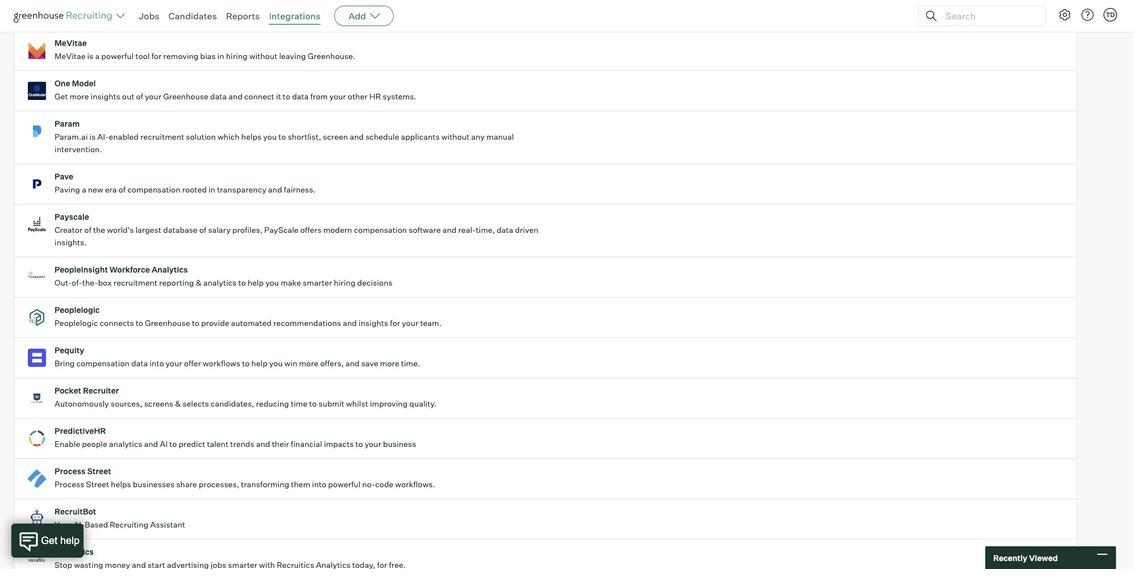 Task type: vqa. For each thing, say whether or not it's contained in the screenshot.


Task type: locate. For each thing, give the bounding box(es) containing it.
driven
[[515, 225, 539, 235]]

to right ai
[[169, 439, 177, 449]]

in right rooted
[[209, 185, 215, 195]]

street down people
[[87, 467, 111, 477]]

trends
[[230, 439, 254, 449]]

you
[[263, 132, 277, 142], [266, 278, 279, 288], [269, 359, 283, 369]]

more right the save
[[380, 359, 399, 369]]

0 vertical spatial street
[[87, 467, 111, 477]]

powerful left tool
[[101, 51, 134, 61]]

in right bias
[[217, 51, 224, 61]]

mevitae up the one
[[55, 51, 86, 61]]

you left shortlist,
[[263, 132, 277, 142]]

1 horizontal spatial into
[[312, 480, 327, 490]]

manual
[[487, 132, 514, 142]]

hiring inside the peopleinsight workforce analytics out-of-the-box recruitment reporting & analytics to help you make smarter hiring decisions
[[334, 278, 356, 288]]

rooted
[[182, 185, 207, 195]]

2 vertical spatial compensation
[[76, 359, 130, 369]]

1 vertical spatial a
[[82, 185, 86, 195]]

businesses
[[133, 480, 175, 490]]

0 vertical spatial without
[[249, 51, 277, 61]]

modern
[[323, 225, 352, 235]]

ai- down the recruitbot
[[73, 520, 85, 530]]

0 vertical spatial insights
[[91, 92, 120, 102]]

add button
[[334, 6, 394, 26]]

0 vertical spatial in
[[217, 51, 224, 61]]

td button
[[1104, 8, 1117, 22]]

1 vertical spatial insights
[[359, 318, 388, 328]]

a inside mevitae mevitae is a powerful tool for removing bias in hiring without leaving greenhouse.
[[95, 51, 100, 61]]

process up the recruitbot
[[55, 480, 84, 490]]

to right the workflows at the bottom left
[[242, 359, 250, 369]]

ai- up intervention.
[[97, 132, 109, 142]]

& inside "pocket recruiter autonomously sources, screens & selects candidates, reducing time to submit whilst improving quality."
[[175, 399, 181, 409]]

1 horizontal spatial without
[[442, 132, 470, 142]]

to up peoplelogic peoplelogic connects to greenhouse to provide automated recommendations and insights for your team. at bottom
[[238, 278, 246, 288]]

more inside one model get more insights out of your greenhouse data and connect it to data from your other hr systems.
[[70, 92, 89, 102]]

to right time
[[309, 399, 317, 409]]

1 vertical spatial peoplelogic
[[55, 318, 98, 328]]

analytics inside predictivehr enable people analytics and ai to predict talent trends and their financial impacts to your business
[[109, 439, 142, 449]]

1 vertical spatial you
[[266, 278, 279, 288]]

more down model
[[70, 92, 89, 102]]

for left team.
[[390, 318, 400, 328]]

one
[[55, 79, 70, 88]]

& left selects
[[175, 399, 181, 409]]

1 vertical spatial greenhouse
[[145, 318, 190, 328]]

hr
[[369, 92, 381, 102]]

data right time,
[[497, 225, 513, 235]]

hiring
[[226, 51, 248, 61], [334, 278, 356, 288]]

intervention.
[[55, 144, 102, 154]]

helps left businesses
[[111, 480, 131, 490]]

mevitae down greenhouse recruiting image
[[55, 38, 87, 48]]

powerful inside mevitae mevitae is a powerful tool for removing bias in hiring without leaving greenhouse.
[[101, 51, 134, 61]]

0 vertical spatial hiring
[[226, 51, 248, 61]]

0 vertical spatial recruitment
[[140, 132, 184, 142]]

assistant
[[150, 520, 185, 530]]

is
[[87, 51, 93, 61], [89, 132, 96, 142]]

team.
[[420, 318, 442, 328]]

peoplelogic up pequity
[[55, 318, 98, 328]]

whilst
[[346, 399, 368, 409]]

workflows
[[203, 359, 240, 369]]

data left connect
[[210, 92, 227, 102]]

people
[[82, 439, 107, 449]]

offer
[[184, 359, 201, 369]]

2 vertical spatial you
[[269, 359, 283, 369]]

your left offer
[[166, 359, 182, 369]]

you left win
[[269, 359, 283, 369]]

greenhouse inside peoplelogic peoplelogic connects to greenhouse to provide automated recommendations and insights for your team.
[[145, 318, 190, 328]]

1 mevitae from the top
[[55, 38, 87, 48]]

0 horizontal spatial hiring
[[226, 51, 248, 61]]

data up sources,
[[131, 359, 148, 369]]

1 horizontal spatial more
[[299, 359, 319, 369]]

1 horizontal spatial ai-
[[97, 132, 109, 142]]

1 vertical spatial hiring
[[334, 278, 356, 288]]

0 horizontal spatial into
[[150, 359, 164, 369]]

and
[[229, 92, 243, 102], [350, 132, 364, 142], [268, 185, 282, 195], [443, 225, 457, 235], [343, 318, 357, 328], [346, 359, 360, 369], [144, 439, 158, 449], [256, 439, 270, 449]]

model
[[72, 79, 96, 88]]

recruitment down workforce on the top left of page
[[114, 278, 157, 288]]

0 vertical spatial process
[[55, 467, 86, 477]]

recruitment right enabled at left
[[140, 132, 184, 142]]

help inside pequity bring compensation data into your offer workflows to help you win more offers, and save more time.
[[251, 359, 268, 369]]

peopleinsight workforce analytics out-of-the-box recruitment reporting & analytics to help you make smarter hiring decisions
[[55, 265, 393, 288]]

your left team.
[[402, 318, 419, 328]]

and left the real-
[[443, 225, 457, 235]]

solution
[[186, 132, 216, 142]]

more right win
[[299, 359, 319, 369]]

a left new
[[82, 185, 86, 195]]

and inside param param.ai is ai-enabled recruitment solution which helps you to shortlist, screen and schedule applicants without any manual intervention.
[[350, 132, 364, 142]]

1 vertical spatial powerful
[[328, 480, 361, 490]]

1 vertical spatial compensation
[[354, 225, 407, 235]]

0 vertical spatial ai-
[[97, 132, 109, 142]]

is up model
[[87, 51, 93, 61]]

1 vertical spatial &
[[175, 399, 181, 409]]

compensation inside pequity bring compensation data into your offer workflows to help you win more offers, and save more time.
[[76, 359, 130, 369]]

payscale
[[55, 212, 89, 222]]

integrations
[[269, 10, 321, 22]]

1 vertical spatial helps
[[111, 480, 131, 490]]

and right screen at top
[[350, 132, 364, 142]]

help up peoplelogic peoplelogic connects to greenhouse to provide automated recommendations and insights for your team. at bottom
[[248, 278, 264, 288]]

0 horizontal spatial powerful
[[101, 51, 134, 61]]

process
[[55, 467, 86, 477], [55, 480, 84, 490]]

insights
[[91, 92, 120, 102], [359, 318, 388, 328]]

0 vertical spatial compensation
[[127, 185, 180, 195]]

1 vertical spatial mevitae
[[55, 51, 86, 61]]

reports link
[[226, 10, 260, 22]]

data
[[210, 92, 227, 102], [292, 92, 309, 102], [497, 225, 513, 235], [131, 359, 148, 369]]

for
[[151, 51, 162, 61], [390, 318, 400, 328]]

it
[[276, 92, 281, 102]]

& right reporting
[[196, 278, 202, 288]]

0 horizontal spatial in
[[209, 185, 215, 195]]

out
[[122, 92, 134, 102]]

in
[[217, 51, 224, 61], [209, 185, 215, 195]]

0 vertical spatial into
[[150, 359, 164, 369]]

mevitae
[[55, 38, 87, 48], [55, 51, 86, 61]]

to right impacts at left bottom
[[356, 439, 363, 449]]

to
[[283, 92, 290, 102], [279, 132, 286, 142], [238, 278, 246, 288], [136, 318, 143, 328], [192, 318, 199, 328], [242, 359, 250, 369], [309, 399, 317, 409], [169, 439, 177, 449], [356, 439, 363, 449]]

era
[[105, 185, 117, 195]]

salary
[[208, 225, 231, 235]]

helps inside param param.ai is ai-enabled recruitment solution which helps you to shortlist, screen and schedule applicants without any manual intervention.
[[241, 132, 262, 142]]

and left their
[[256, 439, 270, 449]]

payscale
[[264, 225, 299, 235]]

0 horizontal spatial &
[[175, 399, 181, 409]]

1 vertical spatial without
[[442, 132, 470, 142]]

helps right which
[[241, 132, 262, 142]]

without left leaving
[[249, 51, 277, 61]]

0 horizontal spatial helps
[[111, 480, 131, 490]]

0 horizontal spatial a
[[82, 185, 86, 195]]

in inside pave paving a new era of compensation rooted in transparency and fairness.
[[209, 185, 215, 195]]

sources,
[[111, 399, 142, 409]]

recruitics
[[55, 547, 94, 557]]

without inside mevitae mevitae is a powerful tool for removing bias in hiring without leaving greenhouse.
[[249, 51, 277, 61]]

jobs link
[[139, 10, 159, 22]]

a up model
[[95, 51, 100, 61]]

largest
[[136, 225, 161, 235]]

1 horizontal spatial a
[[95, 51, 100, 61]]

2 peoplelogic from the top
[[55, 318, 98, 328]]

0 vertical spatial &
[[196, 278, 202, 288]]

out-
[[55, 278, 72, 288]]

0 vertical spatial for
[[151, 51, 162, 61]]

your inside predictivehr enable people analytics and ai to predict talent trends and their financial impacts to your business
[[365, 439, 381, 449]]

1 vertical spatial help
[[251, 359, 268, 369]]

0 vertical spatial mevitae
[[55, 38, 87, 48]]

and right recommendations
[[343, 318, 357, 328]]

hiring inside mevitae mevitae is a powerful tool for removing bias in hiring without leaving greenhouse.
[[226, 51, 248, 61]]

leaving
[[279, 51, 306, 61]]

of right out
[[136, 92, 143, 102]]

candidates link
[[169, 10, 217, 22]]

into inside process street process street helps businesses share processes, transforming them into powerful no-code workflows.
[[312, 480, 327, 490]]

financial
[[291, 439, 322, 449]]

into left offer
[[150, 359, 164, 369]]

process street process street helps businesses share processes, transforming them into powerful no-code workflows.
[[55, 467, 435, 490]]

business
[[383, 439, 416, 449]]

compensation left rooted
[[127, 185, 180, 195]]

into
[[150, 359, 164, 369], [312, 480, 327, 490]]

1 vertical spatial analytics
[[109, 439, 142, 449]]

0 horizontal spatial ai-
[[73, 520, 85, 530]]

your left the business
[[365, 439, 381, 449]]

of left salary at top
[[199, 225, 206, 235]]

1 horizontal spatial for
[[390, 318, 400, 328]]

0 horizontal spatial without
[[249, 51, 277, 61]]

from
[[310, 92, 328, 102]]

1 vertical spatial recruitment
[[114, 278, 157, 288]]

and left the save
[[346, 359, 360, 369]]

1 horizontal spatial insights
[[359, 318, 388, 328]]

is inside param param.ai is ai-enabled recruitment solution which helps you to shortlist, screen and schedule applicants without any manual intervention.
[[89, 132, 96, 142]]

2 horizontal spatial more
[[380, 359, 399, 369]]

0 horizontal spatial analytics
[[109, 439, 142, 449]]

for right tool
[[151, 51, 162, 61]]

viewed
[[1029, 553, 1058, 563]]

of right 'era'
[[119, 185, 126, 195]]

0 vertical spatial you
[[263, 132, 277, 142]]

2 process from the top
[[55, 480, 84, 490]]

help left win
[[251, 359, 268, 369]]

and left connect
[[229, 92, 243, 102]]

and inside one model get more insights out of your greenhouse data and connect it to data from your other hr systems.
[[229, 92, 243, 102]]

1 horizontal spatial helps
[[241, 132, 262, 142]]

configure image
[[1058, 8, 1072, 22]]

is inside mevitae mevitae is a powerful tool for removing bias in hiring without leaving greenhouse.
[[87, 51, 93, 61]]

recruitics link
[[14, 540, 1077, 570]]

compensation right the modern at the left top of the page
[[354, 225, 407, 235]]

to left provide
[[192, 318, 199, 328]]

1 horizontal spatial hiring
[[334, 278, 356, 288]]

without left any
[[442, 132, 470, 142]]

you left make in the left of the page
[[266, 278, 279, 288]]

compensation up recruiter
[[76, 359, 130, 369]]

into right them
[[312, 480, 327, 490]]

0 horizontal spatial more
[[70, 92, 89, 102]]

hiring right smarter
[[334, 278, 356, 288]]

1 process from the top
[[55, 467, 86, 477]]

1 vertical spatial ai-
[[73, 520, 85, 530]]

selects
[[183, 399, 209, 409]]

based
[[85, 520, 108, 530]]

and inside pequity bring compensation data into your offer workflows to help you win more offers, and save more time.
[[346, 359, 360, 369]]

recruiting
[[110, 520, 148, 530]]

1 horizontal spatial in
[[217, 51, 224, 61]]

pequity bring compensation data into your offer workflows to help you win more offers, and save more time.
[[55, 346, 420, 369]]

street up the recruitbot
[[86, 480, 109, 490]]

process down enable
[[55, 467, 86, 477]]

1 vertical spatial is
[[89, 132, 96, 142]]

reporting
[[159, 278, 194, 288]]

hiring right bias
[[226, 51, 248, 61]]

1 horizontal spatial &
[[196, 278, 202, 288]]

analytics up provide
[[203, 278, 237, 288]]

insights left out
[[91, 92, 120, 102]]

greenhouse
[[163, 92, 208, 102], [145, 318, 190, 328]]

shortlist,
[[288, 132, 321, 142]]

1 vertical spatial in
[[209, 185, 215, 195]]

systems.
[[383, 92, 416, 102]]

bias
[[200, 51, 216, 61]]

peoplelogic down "of-"
[[55, 305, 100, 315]]

help inside the peopleinsight workforce analytics out-of-the-box recruitment reporting & analytics to help you make smarter hiring decisions
[[248, 278, 264, 288]]

other
[[348, 92, 368, 102]]

add
[[349, 10, 366, 22]]

helps inside process street process street helps businesses share processes, transforming them into powerful no-code workflows.
[[111, 480, 131, 490]]

data inside payscale creator of the world's largest database of salary profiles, payscale offers modern compensation software and real-time, data driven insights.
[[497, 225, 513, 235]]

and left fairness.
[[268, 185, 282, 195]]

1 horizontal spatial analytics
[[203, 278, 237, 288]]

greenhouse inside one model get more insights out of your greenhouse data and connect it to data from your other hr systems.
[[163, 92, 208, 102]]

automated
[[231, 318, 272, 328]]

0 horizontal spatial insights
[[91, 92, 120, 102]]

of
[[136, 92, 143, 102], [119, 185, 126, 195], [84, 225, 91, 235], [199, 225, 206, 235]]

greenhouse.
[[308, 51, 355, 61]]

0 horizontal spatial for
[[151, 51, 162, 61]]

insights inside peoplelogic peoplelogic connects to greenhouse to provide automated recommendations and insights for your team.
[[359, 318, 388, 328]]

is up intervention.
[[89, 132, 96, 142]]

street
[[87, 467, 111, 477], [86, 480, 109, 490]]

0 vertical spatial powerful
[[101, 51, 134, 61]]

analytics right people
[[109, 439, 142, 449]]

1 vertical spatial process
[[55, 480, 84, 490]]

0 vertical spatial greenhouse
[[163, 92, 208, 102]]

in inside mevitae mevitae is a powerful tool for removing bias in hiring without leaving greenhouse.
[[217, 51, 224, 61]]

0 vertical spatial a
[[95, 51, 100, 61]]

& inside the peopleinsight workforce analytics out-of-the-box recruitment reporting & analytics to help you make smarter hiring decisions
[[196, 278, 202, 288]]

recruitment inside param param.ai is ai-enabled recruitment solution which helps you to shortlist, screen and schedule applicants without any manual intervention.
[[140, 132, 184, 142]]

candidates
[[169, 10, 217, 22]]

the
[[93, 225, 105, 235]]

0 vertical spatial peoplelogic
[[55, 305, 100, 315]]

0 vertical spatial analytics
[[203, 278, 237, 288]]

insights down decisions
[[359, 318, 388, 328]]

1 horizontal spatial powerful
[[328, 480, 361, 490]]

1 vertical spatial into
[[312, 480, 327, 490]]

jobs
[[139, 10, 159, 22]]

0 vertical spatial helps
[[241, 132, 262, 142]]

0 vertical spatial help
[[248, 278, 264, 288]]

greenhouse down removing
[[163, 92, 208, 102]]

greenhouse down reporting
[[145, 318, 190, 328]]

your inside peoplelogic peoplelogic connects to greenhouse to provide automated recommendations and insights for your team.
[[402, 318, 419, 328]]

pequity
[[55, 346, 84, 356]]

pocket
[[55, 386, 81, 396]]

to inside "pocket recruiter autonomously sources, screens & selects candidates, reducing time to submit whilst improving quality."
[[309, 399, 317, 409]]

powerful left the no-
[[328, 480, 361, 490]]

impacts
[[324, 439, 354, 449]]

to right it
[[283, 92, 290, 102]]

to left shortlist,
[[279, 132, 286, 142]]

helps
[[241, 132, 262, 142], [111, 480, 131, 490]]

0 vertical spatial is
[[87, 51, 93, 61]]

1 vertical spatial for
[[390, 318, 400, 328]]



Task type: describe. For each thing, give the bounding box(es) containing it.
a inside pave paving a new era of compensation rooted in transparency and fairness.
[[82, 185, 86, 195]]

compensation inside payscale creator of the world's largest database of salary profiles, payscale offers modern compensation software and real-time, data driven insights.
[[354, 225, 407, 235]]

of inside one model get more insights out of your greenhouse data and connect it to data from your other hr systems.
[[136, 92, 143, 102]]

one model get more insights out of your greenhouse data and connect it to data from your other hr systems.
[[55, 79, 416, 102]]

and inside peoplelogic peoplelogic connects to greenhouse to provide automated recommendations and insights for your team.
[[343, 318, 357, 328]]

decisions
[[357, 278, 393, 288]]

of inside pave paving a new era of compensation rooted in transparency and fairness.
[[119, 185, 126, 195]]

them
[[291, 480, 310, 490]]

compensation inside pave paving a new era of compensation rooted in transparency and fairness.
[[127, 185, 180, 195]]

pave
[[55, 172, 73, 182]]

to inside one model get more insights out of your greenhouse data and connect it to data from your other hr systems.
[[283, 92, 290, 102]]

recently
[[994, 553, 1028, 563]]

transparency
[[217, 185, 266, 195]]

creator
[[55, 225, 83, 235]]

talent
[[207, 439, 229, 449]]

payscale creator of the world's largest database of salary profiles, payscale offers modern compensation software and real-time, data driven insights.
[[55, 212, 539, 248]]

bring
[[55, 359, 75, 369]]

recruitment inside the peopleinsight workforce analytics out-of-the-box recruitment reporting & analytics to help you make smarter hiring decisions
[[114, 278, 157, 288]]

you inside pequity bring compensation data into your offer workflows to help you win more offers, and save more time.
[[269, 359, 283, 369]]

processes,
[[199, 480, 239, 490]]

win
[[285, 359, 297, 369]]

of left the
[[84, 225, 91, 235]]

param param.ai is ai-enabled recruitment solution which helps you to shortlist, screen and schedule applicants without any manual intervention.
[[55, 119, 514, 154]]

any
[[471, 132, 485, 142]]

for inside peoplelogic peoplelogic connects to greenhouse to provide automated recommendations and insights for your team.
[[390, 318, 400, 328]]

peopleinsight
[[55, 265, 108, 275]]

reports
[[226, 10, 260, 22]]

paving
[[55, 185, 80, 195]]

time
[[291, 399, 308, 409]]

to inside param param.ai is ai-enabled recruitment solution which helps you to shortlist, screen and schedule applicants without any manual intervention.
[[279, 132, 286, 142]]

is for ai-
[[89, 132, 96, 142]]

greenhouse recruiting image
[[14, 9, 116, 23]]

workflows.
[[395, 480, 435, 490]]

integrations link
[[269, 10, 321, 22]]

peoplelogic peoplelogic connects to greenhouse to provide automated recommendations and insights for your team.
[[55, 305, 442, 328]]

offers,
[[320, 359, 344, 369]]

fairness.
[[284, 185, 316, 195]]

mevitae mevitae is a powerful tool for removing bias in hiring without leaving greenhouse.
[[55, 38, 355, 61]]

screen
[[323, 132, 348, 142]]

param.ai
[[55, 132, 88, 142]]

you inside param param.ai is ai-enabled recruitment solution which helps you to shortlist, screen and schedule applicants without any manual intervention.
[[263, 132, 277, 142]]

1 peoplelogic from the top
[[55, 305, 100, 315]]

share
[[176, 480, 197, 490]]

screens
[[144, 399, 173, 409]]

ai- inside param param.ai is ai-enabled recruitment solution which helps you to shortlist, screen and schedule applicants without any manual intervention.
[[97, 132, 109, 142]]

you inside the peopleinsight workforce analytics out-of-the-box recruitment reporting & analytics to help you make smarter hiring decisions
[[266, 278, 279, 288]]

recruitbot your ai-based recruiting assistant
[[55, 507, 185, 530]]

and inside payscale creator of the world's largest database of salary profiles, payscale offers modern compensation software and real-time, data driven insights.
[[443, 225, 457, 235]]

1 vertical spatial street
[[86, 480, 109, 490]]

predictivehr
[[55, 426, 106, 436]]

enable
[[55, 439, 80, 449]]

time,
[[476, 225, 495, 235]]

connects
[[100, 318, 134, 328]]

data inside pequity bring compensation data into your offer workflows to help you win more offers, and save more time.
[[131, 359, 148, 369]]

for inside mevitae mevitae is a powerful tool for removing bias in hiring without leaving greenhouse.
[[151, 51, 162, 61]]

your right the 'from'
[[330, 92, 346, 102]]

new
[[88, 185, 103, 195]]

removing
[[163, 51, 199, 61]]

recommendations
[[273, 318, 341, 328]]

workforce
[[110, 265, 150, 275]]

insights.
[[55, 238, 87, 248]]

submit
[[319, 399, 344, 409]]

pocket recruiter autonomously sources, screens & selects candidates, reducing time to submit whilst improving quality.
[[55, 386, 437, 409]]

and left ai
[[144, 439, 158, 449]]

without inside param param.ai is ai-enabled recruitment solution which helps you to shortlist, screen and schedule applicants without any manual intervention.
[[442, 132, 470, 142]]

powerful inside process street process street helps businesses share processes, transforming them into powerful no-code workflows.
[[328, 480, 361, 490]]

profiles,
[[232, 225, 263, 235]]

predict
[[179, 439, 205, 449]]

save
[[361, 359, 378, 369]]

into inside pequity bring compensation data into your offer workflows to help you win more offers, and save more time.
[[150, 359, 164, 369]]

quality.
[[409, 399, 437, 409]]

applicants
[[401, 132, 440, 142]]

ai- inside recruitbot your ai-based recruiting assistant
[[73, 520, 85, 530]]

td button
[[1102, 6, 1120, 24]]

no-
[[362, 480, 375, 490]]

your
[[55, 520, 72, 530]]

2 mevitae from the top
[[55, 51, 86, 61]]

analytics inside the peopleinsight workforce analytics out-of-the-box recruitment reporting & analytics to help you make smarter hiring decisions
[[203, 278, 237, 288]]

schedule
[[366, 132, 399, 142]]

transforming
[[241, 480, 289, 490]]

the-
[[82, 278, 98, 288]]

to right connects
[[136, 318, 143, 328]]

your right out
[[145, 92, 161, 102]]

reducing
[[256, 399, 289, 409]]

and inside pave paving a new era of compensation rooted in transparency and fairness.
[[268, 185, 282, 195]]

autonomously
[[55, 399, 109, 409]]

your inside pequity bring compensation data into your offer workflows to help you win more offers, and save more time.
[[166, 359, 182, 369]]

Search text field
[[943, 8, 1035, 24]]

offers
[[300, 225, 322, 235]]

insights inside one model get more insights out of your greenhouse data and connect it to data from your other hr systems.
[[91, 92, 120, 102]]

world's
[[107, 225, 134, 235]]

make
[[281, 278, 301, 288]]

is for a
[[87, 51, 93, 61]]

to inside pequity bring compensation data into your offer workflows to help you win more offers, and save more time.
[[242, 359, 250, 369]]

param
[[55, 119, 80, 129]]

ai
[[160, 439, 168, 449]]

software
[[409, 225, 441, 235]]

to inside the peopleinsight workforce analytics out-of-the-box recruitment reporting & analytics to help you make smarter hiring decisions
[[238, 278, 246, 288]]

predictivehr enable people analytics and ai to predict talent trends and their financial impacts to your business
[[55, 426, 416, 449]]

data left the 'from'
[[292, 92, 309, 102]]

td
[[1106, 11, 1115, 18]]

recently viewed
[[994, 553, 1058, 563]]



